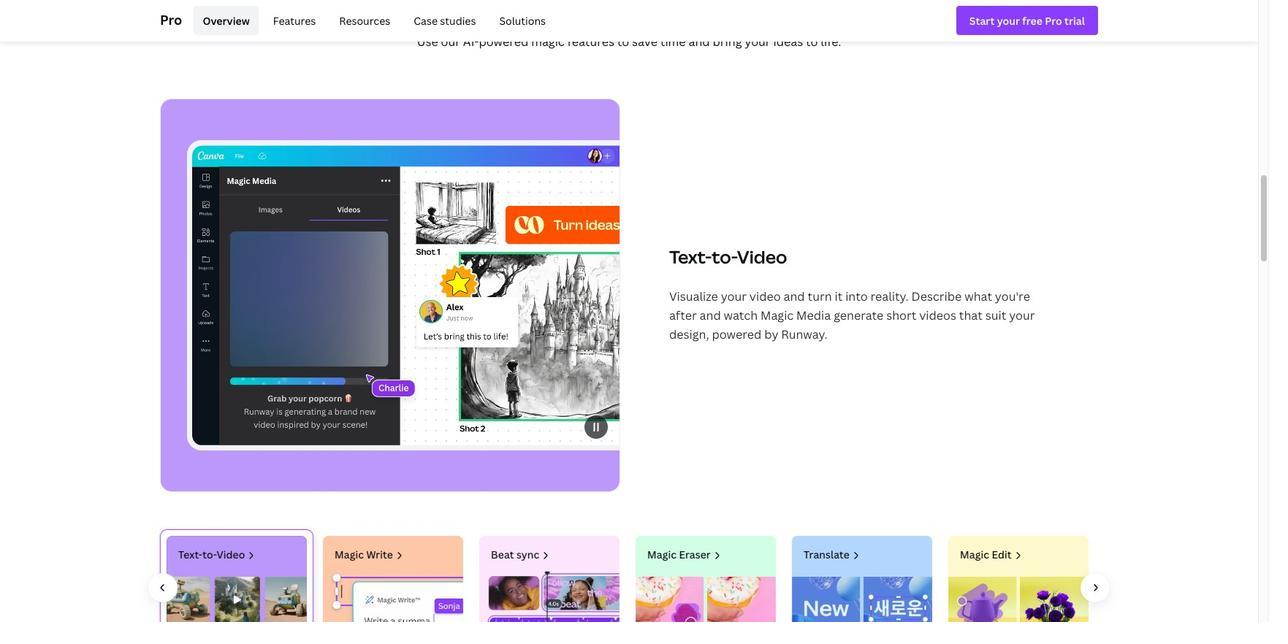 Task type: locate. For each thing, give the bounding box(es) containing it.
text-to-video button
[[160, 530, 313, 622]]

0 vertical spatial powered
[[479, 33, 528, 49]]

to-
[[712, 245, 737, 269], [202, 548, 217, 562]]

powered down watch
[[712, 327, 762, 343]]

1 vertical spatial video
[[217, 548, 245, 562]]

to
[[617, 33, 629, 49], [806, 33, 818, 49]]

video
[[749, 289, 781, 305]]

1 vertical spatial text-to-video
[[178, 548, 245, 562]]

watch
[[724, 308, 758, 324]]

visualize
[[669, 289, 718, 305]]

beat sync
[[491, 548, 539, 562]]

0 horizontal spatial video
[[217, 548, 245, 562]]

powered down the solutions
[[479, 33, 528, 49]]

by
[[764, 327, 778, 343]]

turn
[[808, 289, 832, 305]]

menu bar containing overview
[[188, 6, 555, 35]]

eraser
[[679, 548, 711, 562]]

pro
[[160, 11, 182, 28]]

magic inside visualize your video and turn it into reality. describe what you're after and watch magic media generate short videos that suit your design, powered by runway.
[[761, 308, 794, 324]]

use
[[417, 33, 438, 49]]

text- inside button
[[178, 548, 202, 562]]

that
[[959, 308, 983, 324]]

features
[[567, 33, 614, 49]]

your
[[745, 33, 770, 49], [721, 289, 747, 305], [1009, 308, 1035, 324]]

1 horizontal spatial to
[[806, 33, 818, 49]]

0 vertical spatial text-to-video
[[669, 245, 787, 269]]

1 vertical spatial to-
[[202, 548, 217, 562]]

to left save
[[617, 33, 629, 49]]

what
[[964, 289, 992, 305]]

overview
[[203, 14, 250, 27]]

write
[[366, 548, 393, 562]]

and down visualize
[[700, 308, 721, 324]]

video
[[737, 245, 787, 269], [217, 548, 245, 562]]

powered
[[479, 33, 528, 49], [712, 327, 762, 343]]

text-to-video inside button
[[178, 548, 245, 562]]

bring
[[713, 33, 742, 49]]

1 vertical spatial text-
[[178, 548, 202, 562]]

your up watch
[[721, 289, 747, 305]]

1 vertical spatial powered
[[712, 327, 762, 343]]

1 horizontal spatial powered
[[712, 327, 762, 343]]

magic left eraser
[[647, 548, 677, 562]]

menu bar inside pro element
[[188, 6, 555, 35]]

magic up by
[[761, 308, 794, 324]]

case
[[414, 14, 438, 27]]

your down you're
[[1009, 308, 1035, 324]]

magic edit
[[960, 548, 1012, 562]]

and left turn
[[784, 289, 805, 305]]

overview link
[[194, 6, 258, 35]]

generate
[[834, 308, 884, 324]]

1 to from the left
[[617, 33, 629, 49]]

life.
[[821, 33, 841, 49]]

text-to-video
[[669, 245, 787, 269], [178, 548, 245, 562]]

reality.
[[870, 289, 909, 305]]

1 horizontal spatial video
[[737, 245, 787, 269]]

magic inside "button"
[[647, 548, 677, 562]]

0 vertical spatial to-
[[712, 245, 737, 269]]

1 horizontal spatial text-
[[669, 245, 712, 269]]

2 vertical spatial and
[[700, 308, 721, 324]]

and right time
[[689, 33, 710, 49]]

0 horizontal spatial text-
[[178, 548, 202, 562]]

2 vertical spatial your
[[1009, 308, 1035, 324]]

text-
[[669, 245, 712, 269], [178, 548, 202, 562]]

1 vertical spatial and
[[784, 289, 805, 305]]

menu bar
[[188, 6, 555, 35]]

and
[[689, 33, 710, 49], [784, 289, 805, 305], [700, 308, 721, 324]]

magic for magic write
[[335, 548, 364, 562]]

magic for magic edit
[[960, 548, 989, 562]]

0 horizontal spatial to-
[[202, 548, 217, 562]]

design,
[[669, 327, 709, 343]]

beat
[[491, 548, 514, 562]]

resources
[[339, 14, 390, 27]]

0 vertical spatial and
[[689, 33, 710, 49]]

magic left "edit"
[[960, 548, 989, 562]]

0 horizontal spatial text-to-video
[[178, 548, 245, 562]]

studies
[[440, 14, 476, 27]]

magic write button
[[316, 530, 470, 622]]

ideas
[[773, 33, 803, 49]]

solutions
[[499, 14, 546, 27]]

0 vertical spatial video
[[737, 245, 787, 269]]

magic left write
[[335, 548, 364, 562]]

0 horizontal spatial powered
[[479, 33, 528, 49]]

translate
[[804, 548, 849, 562]]

pro element
[[160, 0, 1098, 41]]

0 horizontal spatial to
[[617, 33, 629, 49]]

to left life.
[[806, 33, 818, 49]]

your right bring
[[745, 33, 770, 49]]

2 to from the left
[[806, 33, 818, 49]]

magic write
[[335, 548, 393, 562]]

magic
[[761, 308, 794, 324], [335, 548, 364, 562], [647, 548, 677, 562], [960, 548, 989, 562]]



Task type: describe. For each thing, give the bounding box(es) containing it.
beat sync button
[[473, 530, 626, 622]]

magic
[[531, 33, 565, 49]]

into
[[845, 289, 868, 305]]

translate button
[[785, 530, 939, 622]]

time
[[660, 33, 686, 49]]

powered inside visualize your video and turn it into reality. describe what you're after and watch magic media generate short videos that suit your design, powered by runway.
[[712, 327, 762, 343]]

edit
[[992, 548, 1012, 562]]

magic eraser
[[647, 548, 711, 562]]

short
[[886, 308, 916, 324]]

case studies link
[[405, 6, 485, 35]]

1 horizontal spatial text-to-video
[[669, 245, 787, 269]]

save
[[632, 33, 657, 49]]

1 horizontal spatial to-
[[712, 245, 737, 269]]

solutions link
[[491, 6, 555, 35]]

you're
[[995, 289, 1030, 305]]

magic for magic eraser
[[647, 548, 677, 562]]

it
[[835, 289, 843, 305]]

use our ai-powered magic features to save time and bring your ideas to life.
[[417, 33, 841, 49]]

features
[[273, 14, 316, 27]]

visualize your video and turn it into reality. describe what you're after and watch magic media generate short videos that suit your design, powered by runway.
[[669, 289, 1035, 343]]

describe
[[911, 289, 962, 305]]

magic edit button
[[942, 530, 1095, 622]]

magic eraser button
[[629, 530, 782, 622]]

sync
[[516, 548, 539, 562]]

ai-
[[463, 33, 479, 49]]

our
[[441, 33, 460, 49]]

0 vertical spatial text-
[[669, 245, 712, 269]]

1 vertical spatial your
[[721, 289, 747, 305]]

media
[[796, 308, 831, 324]]

video inside button
[[217, 548, 245, 562]]

case studies
[[414, 14, 476, 27]]

runway.
[[781, 327, 827, 343]]

0 vertical spatial your
[[745, 33, 770, 49]]

after
[[669, 308, 697, 324]]

resources link
[[330, 6, 399, 35]]

suit
[[985, 308, 1006, 324]]

to- inside text-to-video button
[[202, 548, 217, 562]]

features link
[[264, 6, 325, 35]]

videos
[[919, 308, 956, 324]]



Task type: vqa. For each thing, say whether or not it's contained in the screenshot.
OVERVIEW
yes



